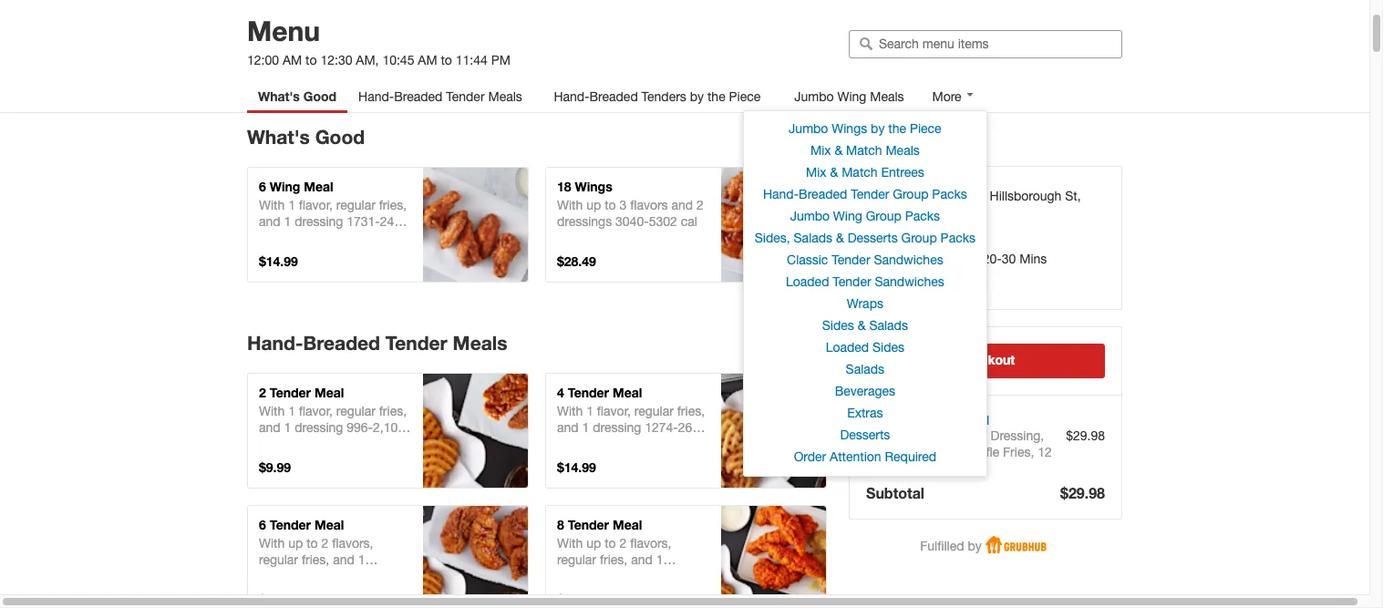 Task type: locate. For each thing, give the bounding box(es) containing it.
mix
[[811, 143, 831, 158], [806, 165, 827, 180]]

& down the jumbo wings by the piece link on the top right
[[835, 143, 843, 158]]

add to cart right 2605
[[741, 414, 807, 429]]

menu
[[247, 109, 844, 608]]

with inside 4 tender meal with 1 flavor, regular fries, and 1 dressing 1274-2605 cal $14.99
[[557, 404, 583, 419]]

2 inside 18 wings with up to 3 flavors and 2 dressings 3040-5302 cal
[[697, 198, 704, 212]]

0 vertical spatial $29.98
[[1066, 429, 1105, 443]]

and
[[672, 198, 693, 212], [259, 214, 281, 229], [259, 420, 281, 435], [557, 420, 579, 435], [333, 553, 355, 567], [631, 553, 653, 567]]

0 horizontal spatial by
[[690, 89, 704, 104]]

1 vertical spatial jumbo
[[789, 121, 828, 136]]

regular up '1731-'
[[336, 198, 376, 212]]

mins
[[1020, 252, 1047, 266]]

mix down mix & match meals link
[[806, 165, 827, 180]]

tender inside 2 tender meal with 1 flavor, regular fries, and 1 dressing 996-2,106 cal
[[270, 385, 311, 400]]

dressing left 996-
[[295, 420, 343, 435]]

1 vertical spatial sides
[[873, 340, 905, 355]]

fries, up 2400
[[379, 198, 407, 212]]

10:45
[[382, 53, 414, 67]]

1 vertical spatial what's good
[[247, 126, 365, 149]]

2 vertical spatial by
[[968, 539, 982, 554]]

by inside jumbo wings by the piece mix & match meals mix & match entrees hand-breaded tender group packs jumbo wing group packs sides, salads & desserts group packs classic tender sandwiches loaded tender sandwiches wraps sides & salads loaded sides salads beverages extras desserts order attention required
[[871, 121, 885, 136]]

up
[[924, 188, 939, 203], [587, 198, 601, 212], [288, 536, 303, 551], [587, 536, 601, 551]]

order left ready
[[894, 251, 928, 266]]

regular up $18.99
[[259, 553, 298, 567]]

4 inside 2 4 tender meal cajun garlic, no dressing, garlic parm waffle fries, 12 oz. barq's root beer
[[904, 412, 911, 428]]

regular up 1274-
[[635, 404, 674, 419]]

sandwiches
[[874, 253, 944, 267], [875, 274, 945, 289]]

1 am from the left
[[283, 53, 302, 67]]

meals inside jumbo wings by the piece mix & match meals mix & match entrees hand-breaded tender group packs jumbo wing group packs sides, salads & desserts group packs classic tender sandwiches loaded tender sandwiches wraps sides & salads loaded sides salads beverages extras desserts order attention required
[[886, 143, 920, 158]]

regular inside 8 tender meal with up to 2 flavors, regular fries, and 1 dressing 1830-3948 cal $22.99
[[557, 553, 596, 567]]

add for 8 tender meal
[[741, 547, 764, 561]]

fries, inside 2 tender meal with 1 flavor, regular fries, and 1 dressing 996-2,106 cal
[[379, 404, 407, 419]]

4
[[557, 385, 564, 400], [904, 412, 911, 428]]

1 horizontal spatial sides
[[873, 340, 905, 355]]

to left 3
[[605, 198, 616, 212]]

more menu
[[743, 110, 988, 477]]

fries, for $14.99
[[677, 404, 705, 419]]

with
[[259, 198, 285, 212], [557, 198, 583, 212], [259, 404, 285, 419], [557, 404, 583, 419], [259, 536, 285, 551], [557, 536, 583, 551]]

0 vertical spatial change button
[[894, 222, 932, 238]]

2 6 from the top
[[259, 517, 266, 533]]

fries, up 1552-
[[302, 553, 329, 567]]

desserts down jumbo wing group packs link
[[848, 231, 898, 245]]

order left attention
[[794, 449, 826, 464]]

2 change button from the top
[[894, 271, 932, 287]]

cart up sides,
[[783, 208, 807, 223]]

flavors, up 3948
[[630, 536, 672, 551]]

1 horizontal spatial wings
[[832, 121, 867, 136]]

cal inside 6 tender meal with up to 2 flavors, regular fries, and 1 dressing 1552-3491 cal $18.99
[[376, 569, 393, 584]]

flavors,
[[332, 536, 373, 551], [630, 536, 672, 551]]

add for 6 tender meal
[[442, 547, 466, 561]]

desserts down extras link
[[840, 427, 890, 442]]

match down mix & match meals link
[[842, 165, 878, 180]]

1 horizontal spatial 4
[[904, 412, 911, 428]]

2 change from the top
[[894, 273, 932, 285]]

add up 24 cart image
[[442, 547, 466, 561]]

classic
[[787, 253, 828, 267]]

cart up 24 cart image
[[484, 547, 509, 561]]

change
[[894, 223, 932, 236], [894, 273, 932, 285]]

fries,
[[1003, 445, 1034, 460]]

dressings
[[557, 214, 612, 229]]

regular inside 2 tender meal with 1 flavor, regular fries, and 1 dressing 996-2,106 cal
[[336, 404, 376, 419]]

2 am from the left
[[418, 53, 437, 67]]

no
[[971, 429, 987, 443]]

0 vertical spatial 6
[[259, 179, 266, 194]]

breaded down mix & match entrees link
[[799, 187, 847, 201]]

24 cart image
[[763, 564, 785, 586]]

up inside 8 tender meal with up to 2 flavors, regular fries, and 1 dressing 1830-3948 cal $22.99
[[587, 536, 601, 551]]

0 vertical spatial desserts
[[848, 231, 898, 245]]

to
[[306, 53, 317, 67], [441, 53, 452, 67], [605, 198, 616, 212], [768, 208, 779, 223], [768, 414, 779, 429], [307, 536, 318, 551], [605, 536, 616, 551], [469, 547, 481, 561], [768, 547, 779, 561]]

flavors, for 6 tender meal
[[332, 536, 373, 551]]

0 vertical spatial what's
[[258, 88, 300, 104]]

add up 24 cart icon
[[741, 547, 764, 561]]

0 horizontal spatial wings
[[575, 179, 613, 194]]

sides down wraps link
[[822, 318, 854, 333]]

am
[[283, 53, 302, 67], [418, 53, 437, 67]]

0 vertical spatial hand-breaded tender meals
[[358, 89, 522, 104]]

piece
[[729, 89, 761, 104], [910, 121, 942, 136]]

change button for pick up at
[[894, 222, 932, 238]]

wings
[[832, 121, 867, 136], [575, 179, 613, 194]]

sides & salads link
[[744, 315, 987, 337]]

cart for 4 tender meal
[[783, 414, 807, 429]]

flavor, inside 6 wing meal with 1 flavor, regular fries, and 1 dressing 1731-2400 cal
[[299, 198, 333, 212]]

8 tender meal with up to 2 flavors, regular fries, and 1 dressing 1830-3948 cal $22.99
[[557, 517, 691, 607]]

order attention required link
[[744, 447, 987, 468]]

1 vertical spatial order
[[794, 449, 826, 464]]

with inside 8 tender meal with up to 2 flavors, regular fries, and 1 dressing 1830-3948 cal $22.99
[[557, 536, 583, 551]]

2
[[697, 198, 704, 212], [259, 385, 266, 400], [894, 412, 901, 428], [321, 536, 329, 551], [620, 536, 627, 551]]

wings up mix & match meals link
[[832, 121, 867, 136]]

1 horizontal spatial the
[[888, 121, 906, 136]]

jumbo
[[795, 89, 834, 104], [789, 121, 828, 136], [790, 209, 830, 223]]

12
[[1038, 445, 1052, 460]]

up up dressings
[[587, 198, 601, 212]]

to up 1830-
[[605, 536, 616, 551]]

0 vertical spatial sides
[[822, 318, 854, 333]]

breaded inside "menu"
[[303, 332, 380, 355]]

0 horizontal spatial piece
[[729, 89, 761, 104]]

what's good tab list
[[247, 80, 988, 477]]

flavors, for 8 tender meal
[[630, 536, 672, 551]]

loaded down sides & salads link
[[826, 340, 869, 355]]

what's good down 12:00
[[258, 88, 337, 104]]

match down the jumbo wings by the piece link on the top right
[[846, 143, 882, 158]]

by up mix & match meals link
[[871, 121, 885, 136]]

fries, up 1830-
[[600, 553, 628, 567]]

dressing inside 2 tender meal with 1 flavor, regular fries, and 1 dressing 996-2,106 cal
[[295, 420, 343, 435]]

with inside 2 tender meal with 1 flavor, regular fries, and 1 dressing 996-2,106 cal
[[259, 404, 285, 419]]

6 inside 6 tender meal with up to 2 flavors, regular fries, and 1 dressing 1552-3491 cal $18.99
[[259, 517, 266, 533]]

the up mix & match meals link
[[888, 121, 906, 136]]

6 for tender
[[259, 517, 266, 533]]

add to cart up 24 cart image
[[442, 547, 509, 561]]

add up sides,
[[741, 208, 764, 223]]

desserts
[[848, 231, 898, 245], [840, 427, 890, 442]]

change for pick up at
[[894, 223, 932, 236]]

what's good up 6 wing meal with 1 flavor, regular fries, and 1 dressing 1731-2400 cal
[[247, 126, 365, 149]]

0 vertical spatial order
[[894, 251, 928, 266]]

group down hand-breaded tender group packs link
[[866, 209, 902, 223]]

3948
[[643, 569, 671, 584]]

1 vertical spatial 6
[[259, 517, 266, 533]]

fries, up 2605
[[677, 404, 705, 419]]

flavor, for breaded
[[299, 404, 333, 419]]

2 vertical spatial wing
[[833, 209, 862, 223]]

wings inside 18 wings with up to 3 flavors and 2 dressings 3040-5302 cal
[[575, 179, 613, 194]]

1 flavors, from the left
[[332, 536, 373, 551]]

parm
[[931, 445, 961, 460]]

regular up 996-
[[336, 404, 376, 419]]

wing inside 6 wing meal with 1 flavor, regular fries, and 1 dressing 1731-2400 cal
[[270, 179, 300, 194]]

0 vertical spatial loaded
[[786, 274, 829, 289]]

cart left extras
[[783, 414, 807, 429]]

with for $14.99
[[557, 404, 583, 419]]

sides down sides & salads link
[[873, 340, 905, 355]]

piece right tenders at the left top of the page
[[729, 89, 761, 104]]

good up 6 wing meal with 1 flavor, regular fries, and 1 dressing 1731-2400 cal
[[315, 126, 365, 149]]

4 inside 4 tender meal with 1 flavor, regular fries, and 1 dressing 1274-2605 cal $14.99
[[557, 385, 564, 400]]

flavor, inside 4 tender meal with 1 flavor, regular fries, and 1 dressing 1274-2605 cal $14.99
[[597, 404, 631, 419]]

add
[[741, 208, 764, 223], [741, 414, 764, 429], [442, 547, 466, 561], [741, 547, 764, 561]]

0 vertical spatial packs
[[932, 187, 967, 201]]

1 vertical spatial loaded
[[826, 340, 869, 355]]

beverages
[[835, 384, 896, 398]]

add to cart up 24 cart icon
[[741, 547, 807, 561]]

0 vertical spatial change
[[894, 223, 932, 236]]

and inside 6 wing meal with 1 flavor, regular fries, and 1 dressing 1731-2400 cal
[[259, 214, 281, 229]]

what's good inside tab list
[[258, 88, 337, 104]]

with inside 6 tender meal with up to 2 flavors, regular fries, and 1 dressing 1552-3491 cal $18.99
[[259, 536, 285, 551]]

to right 2605
[[768, 414, 779, 429]]

fries, for with 1 flavor, regular fries, and 1 dressing 1731-2400 cal
[[379, 198, 407, 212]]

hand-breaded tender group packs link
[[744, 184, 987, 206]]

1731-
[[347, 214, 380, 229]]

by right the fulfilled
[[968, 539, 982, 554]]

1 vertical spatial mix
[[806, 165, 827, 180]]

add to cart
[[741, 208, 807, 223], [741, 414, 807, 429], [442, 547, 509, 561], [741, 547, 807, 561]]

am right 10:45
[[418, 53, 437, 67]]

meal inside 6 tender meal with up to 2 flavors, regular fries, and 1 dressing 1552-3491 cal $18.99
[[315, 517, 344, 533]]

1 change button from the top
[[894, 222, 932, 238]]

meal for with 1 flavor, regular fries, and 1 dressing 1731-2400 cal
[[304, 179, 333, 194]]

wing inside jumbo wings by the piece mix & match meals mix & match entrees hand-breaded tender group packs jumbo wing group packs sides, salads & desserts group packs classic tender sandwiches loaded tender sandwiches wraps sides & salads loaded sides salads beverages extras desserts order attention required
[[833, 209, 862, 223]]

0 vertical spatial wings
[[832, 121, 867, 136]]

tender inside 4 tender meal with 1 flavor, regular fries, and 1 dressing 1274-2605 cal $14.99
[[568, 385, 609, 400]]

good
[[303, 88, 337, 104], [315, 126, 365, 149]]

breaded left tenders at the left top of the page
[[590, 89, 638, 104]]

tender inside 2 4 tender meal cajun garlic, no dressing, garlic parm waffle fries, 12 oz. barq's root beer
[[915, 412, 956, 428]]

wings right the 18
[[575, 179, 613, 194]]

loaded down classic
[[786, 274, 829, 289]]

by
[[690, 89, 704, 104], [871, 121, 885, 136], [968, 539, 982, 554]]

salads down loaded sides link
[[846, 362, 885, 376]]

cart up 24 cart icon
[[783, 547, 807, 561]]

1 vertical spatial group
[[866, 209, 902, 223]]

2 vertical spatial packs
[[941, 231, 976, 245]]

hand-breaded tenders by the piece
[[554, 89, 761, 104]]

0 vertical spatial good
[[303, 88, 337, 104]]

regular inside 4 tender meal with 1 flavor, regular fries, and 1 dressing 1274-2605 cal $14.99
[[635, 404, 674, 419]]

meal inside 8 tender meal with up to 2 flavors, regular fries, and 1 dressing 1830-3948 cal $22.99
[[613, 517, 642, 533]]

1 vertical spatial desserts
[[840, 427, 890, 442]]

group down raleigh, on the right of page
[[901, 231, 937, 245]]

desserts link
[[744, 425, 987, 447]]

2 flavors, from the left
[[630, 536, 672, 551]]

cart
[[783, 208, 807, 223], [783, 414, 807, 429], [484, 547, 509, 561], [783, 547, 807, 561]]

1 vertical spatial hand-breaded tender meals
[[247, 332, 507, 355]]

by right tenders at the left top of the page
[[690, 89, 704, 104]]

dressing up $22.99 on the left bottom
[[557, 569, 606, 584]]

2 vertical spatial salads
[[846, 362, 885, 376]]

dressing inside 4 tender meal with 1 flavor, regular fries, and 1 dressing 1274-2605 cal $14.99
[[593, 420, 641, 435]]

flavors, inside 6 tender meal with up to 2 flavors, regular fries, and 1 dressing 1552-3491 cal $18.99
[[332, 536, 373, 551]]

$14.99
[[557, 460, 596, 475]]

meal inside 6 wing meal with 1 flavor, regular fries, and 1 dressing 1731-2400 cal
[[304, 179, 333, 194]]

mix down the jumbo wings by the piece link on the top right
[[811, 143, 831, 158]]

dressing left 1274-
[[593, 420, 641, 435]]

cal
[[681, 214, 697, 229], [259, 231, 276, 245], [259, 437, 276, 451], [557, 437, 574, 451], [376, 569, 393, 584], [675, 569, 691, 584]]

hand-breaded tender meals inside "menu"
[[247, 332, 507, 355]]

1
[[288, 198, 295, 212], [284, 214, 291, 229], [288, 404, 295, 419], [587, 404, 594, 419], [284, 420, 291, 435], [582, 420, 589, 435], [358, 553, 365, 567], [656, 553, 663, 567]]

regular
[[336, 198, 376, 212], [336, 404, 376, 419], [635, 404, 674, 419], [259, 553, 298, 567], [557, 553, 596, 567]]

breaded up 2 tender meal with 1 flavor, regular fries, and 1 dressing 996-2,106 cal at the left of page
[[303, 332, 380, 355]]

1 vertical spatial packs
[[905, 209, 940, 223]]

dressing inside 8 tender meal with up to 2 flavors, regular fries, and 1 dressing 1830-3948 cal $22.99
[[557, 569, 606, 584]]

order inside jumbo wings by the piece mix & match meals mix & match entrees hand-breaded tender group packs jumbo wing group packs sides, salads & desserts group packs classic tender sandwiches loaded tender sandwiches wraps sides & salads loaded sides salads beverages extras desserts order attention required
[[794, 449, 826, 464]]

1 vertical spatial piece
[[910, 121, 942, 136]]

meal inside 4 tender meal with 1 flavor, regular fries, and 1 dressing 1274-2605 cal $14.99
[[613, 385, 642, 400]]

0 vertical spatial wing
[[838, 89, 867, 104]]

dressing left '1731-'
[[295, 214, 343, 229]]

good down "12:30"
[[303, 88, 337, 104]]

0 vertical spatial by
[[690, 89, 704, 104]]

sandwiches down raleigh, on the right of page
[[874, 253, 944, 267]]

to up 24 cart image
[[469, 547, 481, 561]]

order
[[894, 251, 928, 266], [794, 449, 826, 464]]

flavor, for good
[[299, 198, 333, 212]]

to up sides,
[[768, 208, 779, 223]]

0 horizontal spatial am
[[283, 53, 302, 67]]

raleigh,
[[894, 205, 940, 220]]

cart for 18 wings
[[783, 208, 807, 223]]

cajun
[[894, 429, 927, 443]]

tender
[[446, 89, 485, 104], [851, 187, 890, 201], [832, 253, 871, 267], [833, 274, 871, 289], [385, 332, 448, 355], [270, 385, 311, 400], [568, 385, 609, 400], [915, 412, 956, 428], [270, 517, 311, 533], [568, 517, 609, 533]]

jumbo up sides,
[[790, 209, 830, 223]]

0 vertical spatial the
[[708, 89, 726, 104]]

to left 11:44
[[441, 53, 452, 67]]

0 horizontal spatial flavors,
[[332, 536, 373, 551]]

1 inside 8 tender meal with up to 2 flavors, regular fries, and 1 dressing 1830-3948 cal $22.99
[[656, 553, 663, 567]]

fries, up 2,106
[[379, 404, 407, 419]]

fries, inside 8 tender meal with up to 2 flavors, regular fries, and 1 dressing 1830-3948 cal $22.99
[[600, 553, 628, 567]]

jumbo up the jumbo wings by the piece link on the top right
[[795, 89, 834, 104]]

the right tenders at the left top of the page
[[708, 89, 726, 104]]

hillsborough
[[990, 189, 1062, 203]]

Search menu items text field
[[879, 35, 1113, 52]]

loaded
[[786, 274, 829, 289], [826, 340, 869, 355]]

flavors, up 3491
[[332, 536, 373, 551]]

flavor, inside 2 tender meal with 1 flavor, regular fries, and 1 dressing 996-2,106 cal
[[299, 404, 333, 419]]

1 vertical spatial good
[[315, 126, 365, 149]]

4 up '$14.99'
[[557, 385, 564, 400]]

salads up classic
[[794, 231, 833, 245]]

regular down 8
[[557, 553, 596, 567]]

1 vertical spatial change
[[894, 273, 932, 285]]

add right 2605
[[741, 414, 764, 429]]

tender inside 6 tender meal with up to 2 flavors, regular fries, and 1 dressing 1552-3491 cal $18.99
[[270, 517, 311, 533]]

with inside 6 wing meal with 1 flavor, regular fries, and 1 dressing 1731-2400 cal
[[259, 198, 285, 212]]

0 vertical spatial what's good
[[258, 88, 337, 104]]

up up $18.99
[[288, 536, 303, 551]]

cart for 8 tender meal
[[783, 547, 807, 561]]

hand- inside jumbo wings by the piece mix & match meals mix & match entrees hand-breaded tender group packs jumbo wing group packs sides, salads & desserts group packs classic tender sandwiches loaded tender sandwiches wraps sides & salads loaded sides salads beverages extras desserts order attention required
[[763, 187, 799, 201]]

4 up cajun
[[904, 412, 911, 428]]

regular inside 6 wing meal with 1 flavor, regular fries, and 1 dressing 1731-2400 cal
[[336, 198, 376, 212]]

cal inside 2 tender meal with 1 flavor, regular fries, and 1 dressing 996-2,106 cal
[[259, 437, 276, 451]]

oz.
[[894, 461, 911, 476]]

$29.98
[[1066, 429, 1105, 443], [1061, 485, 1105, 502]]

0 horizontal spatial the
[[708, 89, 726, 104]]

0 horizontal spatial order
[[794, 449, 826, 464]]

fries, inside 6 wing meal with 1 flavor, regular fries, and 1 dressing 1731-2400 cal
[[379, 198, 407, 212]]

0 horizontal spatial sides
[[822, 318, 854, 333]]

dressing
[[295, 214, 343, 229], [295, 420, 343, 435], [593, 420, 641, 435], [259, 569, 307, 584], [557, 569, 606, 584]]

1552-
[[311, 569, 344, 584]]

0 vertical spatial sandwiches
[[874, 253, 944, 267]]

0 vertical spatial match
[[846, 143, 882, 158]]

packs down pick up at
[[905, 209, 940, 223]]

1 vertical spatial by
[[871, 121, 885, 136]]

1 vertical spatial 4
[[904, 412, 911, 428]]

dressing inside 6 wing meal with 1 flavor, regular fries, and 1 dressing 1731-2400 cal
[[295, 214, 343, 229]]

add to cart up sides,
[[741, 208, 807, 223]]

1 vertical spatial wing
[[270, 179, 300, 194]]

dressing up $18.99
[[259, 569, 307, 584]]

jumbo down jumbo wing meals
[[789, 121, 828, 136]]

1 horizontal spatial am
[[418, 53, 437, 67]]

fries, inside 6 tender meal with up to 2 flavors, regular fries, and 1 dressing 1552-3491 cal $18.99
[[302, 553, 329, 567]]

1 6 from the top
[[259, 179, 266, 194]]

1 horizontal spatial piece
[[910, 121, 942, 136]]

1 vertical spatial salads
[[869, 318, 908, 333]]

packs up nc
[[932, 187, 967, 201]]

am right 12:00
[[283, 53, 302, 67]]

change button
[[894, 222, 932, 238], [894, 271, 932, 287]]

2 horizontal spatial by
[[968, 539, 982, 554]]

6 tender meal with up to 2 flavors, regular fries, and 1 dressing 1552-3491 cal $18.99
[[259, 517, 393, 607]]

wings inside jumbo wings by the piece mix & match meals mix & match entrees hand-breaded tender group packs jumbo wing group packs sides, salads & desserts group packs classic tender sandwiches loaded tender sandwiches wraps sides & salads loaded sides salads beverages extras desserts order attention required
[[832, 121, 867, 136]]

meals
[[488, 89, 522, 104], [870, 89, 904, 104], [886, 143, 920, 158], [453, 332, 507, 355]]

0 vertical spatial 4
[[557, 385, 564, 400]]

change down classic tender sandwiches link
[[894, 273, 932, 285]]

1 vertical spatial what's
[[247, 126, 310, 149]]

8
[[557, 517, 564, 533]]

0 horizontal spatial 4
[[557, 385, 564, 400]]

group
[[893, 187, 929, 201], [866, 209, 902, 223], [901, 231, 937, 245]]

1 vertical spatial change button
[[894, 271, 932, 287]]

what's
[[258, 88, 300, 104], [247, 126, 310, 149]]

hand-breaded tender meals up 2,106
[[247, 332, 507, 355]]

up up $22.99 on the left bottom
[[587, 536, 601, 551]]

with for with 1 flavor, regular fries, and 1 dressing 1731-2400 cal
[[259, 198, 285, 212]]

4 tender meal with 1 flavor, regular fries, and 1 dressing 1274-2605 cal $14.99
[[557, 385, 707, 475]]

1 horizontal spatial by
[[871, 121, 885, 136]]

0 vertical spatial salads
[[794, 231, 833, 245]]

piece down "more"
[[910, 121, 942, 136]]

sandwiches down ready
[[875, 274, 945, 289]]

meal inside 2 tender meal with 1 flavor, regular fries, and 1 dressing 996-2,106 cal
[[315, 385, 344, 400]]

salads down wraps link
[[869, 318, 908, 333]]

1 vertical spatial wings
[[575, 179, 613, 194]]

meal
[[304, 179, 333, 194], [315, 385, 344, 400], [613, 385, 642, 400], [960, 412, 989, 428], [315, 517, 344, 533], [613, 517, 642, 533]]

6 inside 6 wing meal with 1 flavor, regular fries, and 1 dressing 1731-2400 cal
[[259, 179, 266, 194]]

packs up ready
[[941, 231, 976, 245]]

5302
[[649, 214, 677, 229]]

0 vertical spatial jumbo
[[795, 89, 834, 104]]

flavors, inside 8 tender meal with up to 2 flavors, regular fries, and 1 dressing 1830-3948 cal $22.99
[[630, 536, 672, 551]]

hand-breaded tender meals down 11:44
[[358, 89, 522, 104]]

meal for $18.99
[[315, 517, 344, 533]]

$18.99
[[259, 592, 298, 607]]

1 change from the top
[[894, 223, 932, 236]]

3
[[620, 198, 627, 212]]

group up raleigh, on the right of page
[[893, 187, 929, 201]]

to up 1552-
[[307, 536, 318, 551]]

1 horizontal spatial flavors,
[[630, 536, 672, 551]]

and inside 18 wings with up to 3 flavors and 2 dressings 3040-5302 cal
[[672, 198, 693, 212]]

fries, inside 4 tender meal with 1 flavor, regular fries, and 1 dressing 1274-2605 cal $14.99
[[677, 404, 705, 419]]

1 vertical spatial the
[[888, 121, 906, 136]]

change down raleigh, on the right of page
[[894, 223, 932, 236]]

1 vertical spatial $29.98
[[1061, 485, 1105, 502]]



Task type: vqa. For each thing, say whether or not it's contained in the screenshot.
"Italian"
no



Task type: describe. For each thing, give the bounding box(es) containing it.
& down jumbo wing group packs link
[[836, 231, 844, 245]]

1 vertical spatial match
[[842, 165, 878, 180]]

up inside 6 tender meal with up to 2 flavors, regular fries, and 1 dressing 1552-3491 cal $18.99
[[288, 536, 303, 551]]

extras
[[847, 406, 883, 420]]

am,
[[356, 53, 379, 67]]

1 inside 6 tender meal with up to 2 flavors, regular fries, and 1 dressing 1552-3491 cal $18.99
[[358, 553, 365, 567]]

nc
[[943, 205, 962, 220]]

jumbo wing meals
[[795, 89, 904, 104]]

st,
[[1065, 189, 1081, 203]]

1 vertical spatial sandwiches
[[875, 274, 945, 289]]

2 inside 8 tender meal with up to 2 flavors, regular fries, and 1 dressing 1830-3948 cal $22.99
[[620, 536, 627, 551]]

$28.49
[[557, 254, 596, 269]]

classic tender sandwiches link
[[744, 250, 987, 272]]

dressing for with 1 flavor, regular fries, and 1 dressing 1731-2400 cal
[[295, 214, 343, 229]]

meal inside 2 4 tender meal cajun garlic, no dressing, garlic parm waffle fries, 12 oz. barq's root beer
[[960, 412, 989, 428]]

2400
[[380, 214, 409, 229]]

0 vertical spatial group
[[893, 187, 929, 201]]

pm
[[491, 53, 511, 67]]

wraps link
[[744, 294, 987, 315]]

3491
[[344, 569, 373, 584]]

menu containing what's good
[[247, 109, 844, 608]]

add for 18 wings
[[741, 208, 764, 223]]

pick
[[894, 188, 920, 203]]

extras link
[[744, 403, 987, 425]]

cal inside 8 tender meal with up to 2 flavors, regular fries, and 1 dressing 1830-3948 cal $22.99
[[675, 569, 691, 584]]

& down wraps link
[[858, 318, 866, 333]]

1274-
[[645, 420, 678, 435]]

the inside jumbo wings by the piece mix & match meals mix & match entrees hand-breaded tender group packs jumbo wing group packs sides, salads & desserts group packs classic tender sandwiches loaded tender sandwiches wraps sides & salads loaded sides salads beverages extras desserts order attention required
[[888, 121, 906, 136]]

what's inside tab list
[[258, 88, 300, 104]]

subtotal
[[866, 485, 925, 502]]

required
[[885, 449, 937, 464]]

beer
[[986, 461, 1013, 476]]

and inside 4 tender meal with 1 flavor, regular fries, and 1 dressing 1274-2605 cal $14.99
[[557, 420, 579, 435]]

in
[[969, 252, 979, 266]]

mix & match meals link
[[744, 140, 987, 162]]

jumbo for wing
[[795, 89, 834, 104]]

12:00
[[247, 53, 279, 67]]

beverages link
[[744, 381, 987, 403]]

sides,
[[755, 231, 790, 245]]

dressing for with 1 flavor, regular fries, and 1 dressing 996-2,106 cal
[[295, 420, 343, 435]]

with for $22.99
[[557, 536, 583, 551]]

6 for wing
[[259, 179, 266, 194]]

add to cart for 6 tender meal
[[442, 547, 509, 561]]

meal for with 1 flavor, regular fries, and 1 dressing 996-2,106 cal
[[315, 385, 344, 400]]

add to cart for 18 wings
[[741, 208, 807, 223]]

add for 4 tender meal
[[741, 414, 764, 429]]

regular for $14.99
[[635, 404, 674, 419]]

fulfilled
[[920, 539, 964, 554]]

cal inside 6 wing meal with 1 flavor, regular fries, and 1 dressing 1731-2400 cal
[[259, 231, 276, 245]]

996-
[[347, 420, 373, 435]]

loaded sides link
[[744, 337, 987, 359]]

wings for 18
[[575, 179, 613, 194]]

fulfilled by
[[920, 539, 982, 554]]

meal for $14.99
[[613, 385, 642, 400]]

flavors
[[630, 198, 668, 212]]

0 vertical spatial piece
[[729, 89, 761, 104]]

dressing,
[[991, 429, 1044, 443]]

cart for 6 tender meal
[[484, 547, 509, 561]]

2 inside 2 4 tender meal cajun garlic, no dressing, garlic parm waffle fries, 12 oz. barq's root beer
[[894, 412, 901, 428]]

11:44
[[456, 53, 488, 67]]

tenders
[[642, 89, 687, 104]]

up inside 18 wings with up to 3 flavors and 2 dressings 3040-5302 cal
[[587, 198, 601, 212]]

ready
[[932, 251, 966, 266]]

garlic
[[894, 445, 927, 460]]

with for $18.99
[[259, 536, 285, 551]]

with for with 1 flavor, regular fries, and 1 dressing 996-2,106 cal
[[259, 404, 285, 419]]

regular inside 6 tender meal with up to 2 flavors, regular fries, and 1 dressing 1552-3491 cal $18.99
[[259, 553, 298, 567]]

change for order ready
[[894, 273, 932, 285]]

checkout button
[[866, 344, 1105, 378]]

18 wings with up to 3 flavors and 2 dressings 3040-5302 cal
[[557, 179, 704, 229]]

20-
[[983, 252, 1002, 266]]

more
[[932, 89, 962, 104]]

and inside 2 tender meal with 1 flavor, regular fries, and 1 dressing 996-2,106 cal
[[259, 420, 281, 435]]

to up 24 cart icon
[[768, 547, 779, 561]]

at
[[943, 188, 954, 203]]

checkout
[[956, 352, 1015, 367]]

$22.99
[[557, 592, 596, 607]]

menu
[[247, 15, 320, 47]]

to inside 6 tender meal with up to 2 flavors, regular fries, and 1 dressing 1552-3491 cal $18.99
[[307, 536, 318, 551]]

tender inside 8 tender meal with up to 2 flavors, regular fries, and 1 dressing 1830-3948 cal $22.99
[[568, 517, 609, 533]]

mix & match entrees link
[[744, 162, 987, 184]]

waffle
[[964, 445, 1000, 460]]

12:30
[[320, 53, 352, 67]]

18
[[557, 179, 571, 194]]

2 4 tender meal cajun garlic, no dressing, garlic parm waffle fries, 12 oz. barq's root beer
[[894, 412, 1052, 476]]

24 cart image
[[465, 564, 487, 586]]

breaded down 10:45
[[394, 89, 443, 104]]

wing for jumbo
[[838, 89, 867, 104]]

6 wing meal with 1 flavor, regular fries, and 1 dressing 1731-2400 cal
[[259, 179, 409, 245]]

to left "12:30"
[[306, 53, 317, 67]]

2605
[[678, 420, 707, 435]]

entrees
[[881, 165, 924, 180]]

loaded tender sandwiches link
[[744, 272, 987, 294]]

30
[[1002, 252, 1016, 266]]

salads link
[[744, 359, 987, 381]]

and inside 6 tender meal with up to 2 flavors, regular fries, and 1 dressing 1552-3491 cal $18.99
[[333, 553, 355, 567]]

regular for with 1 flavor, regular fries, and 1 dressing 1731-2400 cal
[[336, 198, 376, 212]]

regular for with 1 flavor, regular fries, and 1 dressing 996-2,106 cal
[[336, 404, 376, 419]]

1 horizontal spatial order
[[894, 251, 928, 266]]

& down mix & match meals link
[[830, 165, 838, 180]]

to inside 8 tender meal with up to 2 flavors, regular fries, and 1 dressing 1830-3948 cal $22.99
[[605, 536, 616, 551]]

2 inside 2 tender meal with 1 flavor, regular fries, and 1 dressing 996-2,106 cal
[[259, 385, 266, 400]]

2 tender meal with 1 flavor, regular fries, and 1 dressing 996-2,106 cal
[[259, 385, 407, 451]]

wing for 6
[[270, 179, 300, 194]]

0 vertical spatial mix
[[811, 143, 831, 158]]

cal inside 4 tender meal with 1 flavor, regular fries, and 1 dressing 1274-2605 cal $14.99
[[557, 437, 574, 451]]

jumbo wings by the piece link
[[744, 119, 987, 140]]

meal for $22.99
[[613, 517, 642, 533]]

good inside what's good tab list
[[303, 88, 337, 104]]

barq's
[[914, 461, 951, 476]]

dressing for $14.99
[[593, 420, 641, 435]]

2 inside 6 tender meal with up to 2 flavors, regular fries, and 1 dressing 1552-3491 cal $18.99
[[321, 536, 329, 551]]

attention
[[830, 449, 882, 464]]

root
[[955, 461, 982, 476]]

jumbo wing group packs link
[[744, 206, 987, 228]]

change button for order ready
[[894, 271, 932, 287]]

wraps
[[847, 296, 884, 311]]

jumbo for wings
[[789, 121, 828, 136]]

1830-
[[609, 569, 643, 584]]

2,106
[[373, 420, 405, 435]]

add to cart for 8 tender meal
[[741, 547, 807, 561]]

with inside 18 wings with up to 3 flavors and 2 dressings 3040-5302 cal
[[557, 198, 583, 212]]

dressing inside 6 tender meal with up to 2 flavors, regular fries, and 1 dressing 1552-3491 cal $18.99
[[259, 569, 307, 584]]

jumbo wings by the piece mix & match meals mix & match entrees hand-breaded tender group packs jumbo wing group packs sides, salads & desserts group packs classic tender sandwiches loaded tender sandwiches wraps sides & salads loaded sides salads beverages extras desserts order attention required
[[755, 121, 976, 464]]

add to cart for 4 tender meal
[[741, 414, 807, 429]]

and inside 8 tender meal with up to 2 flavors, regular fries, and 1 dressing 1830-3948 cal $22.99
[[631, 553, 653, 567]]

sides, salads & desserts group packs link
[[744, 228, 987, 250]]

hand-breaded tender meals inside what's good tab list
[[358, 89, 522, 104]]

piece inside jumbo wings by the piece mix & match meals mix & match entrees hand-breaded tender group packs jumbo wing group packs sides, salads & desserts group packs classic tender sandwiches loaded tender sandwiches wraps sides & salads loaded sides salads beverages extras desserts order attention required
[[910, 121, 942, 136]]

2 vertical spatial jumbo
[[790, 209, 830, 223]]

2900 hillsborough st, raleigh, nc
[[894, 189, 1081, 220]]

cal inside 18 wings with up to 3 flavors and 2 dressings 3040-5302 cal
[[681, 214, 697, 229]]

breaded inside jumbo wings by the piece mix & match meals mix & match entrees hand-breaded tender group packs jumbo wing group packs sides, salads & desserts group packs classic tender sandwiches loaded tender sandwiches wraps sides & salads loaded sides salads beverages extras desserts order attention required
[[799, 187, 847, 201]]

3040-
[[616, 214, 649, 229]]

2900
[[958, 189, 986, 203]]

garlic,
[[930, 429, 967, 443]]

what's good inside "menu"
[[247, 126, 365, 149]]

menu 12:00 am to 12:30 am, 10:45 am to 11:44 pm
[[247, 15, 511, 67]]

pick up at
[[894, 188, 954, 203]]

up left 'at'
[[924, 188, 939, 203]]

order ready in 20-30 mins
[[894, 251, 1047, 266]]

to inside 18 wings with up to 3 flavors and 2 dressings 3040-5302 cal
[[605, 198, 616, 212]]

2 vertical spatial group
[[901, 231, 937, 245]]

fries, for with 1 flavor, regular fries, and 1 dressing 996-2,106 cal
[[379, 404, 407, 419]]

wings for jumbo
[[832, 121, 867, 136]]



